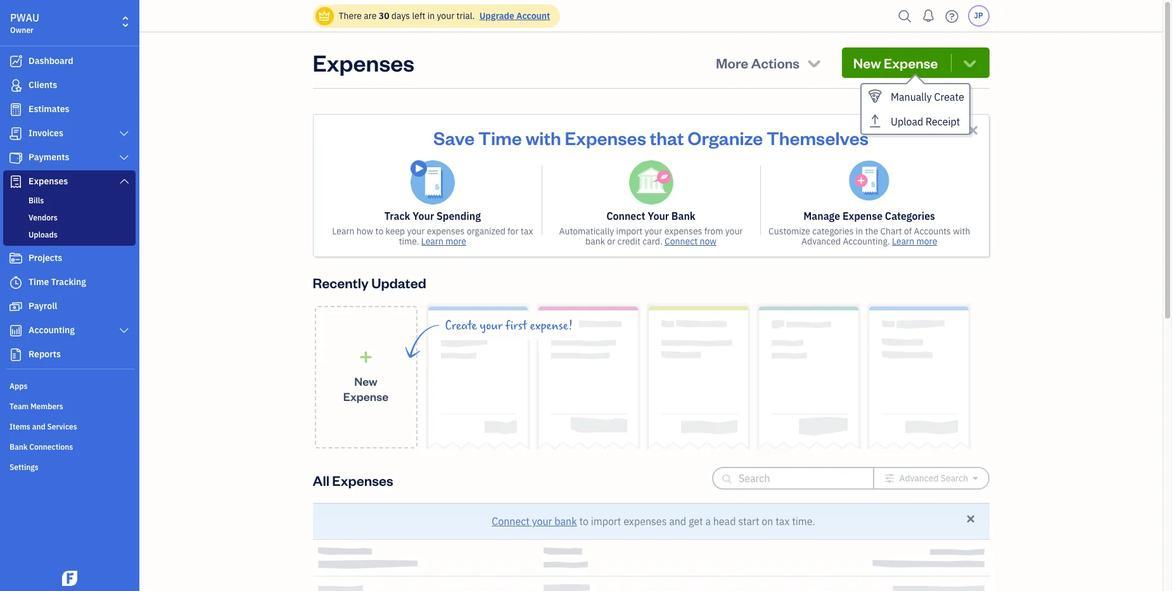 Task type: describe. For each thing, give the bounding box(es) containing it.
1 vertical spatial and
[[669, 515, 686, 528]]

expenses for organized
[[427, 226, 465, 237]]

members
[[30, 402, 63, 411]]

track your spending image
[[411, 160, 455, 205]]

chevron large down image
[[118, 153, 130, 163]]

advanced
[[802, 236, 841, 247]]

vendors
[[29, 213, 57, 222]]

connect your bank image
[[629, 160, 673, 205]]

connect for connect your bank
[[607, 210, 645, 222]]

expenses left that
[[565, 125, 646, 150]]

more actions button
[[705, 48, 835, 78]]

all
[[313, 471, 330, 489]]

0 horizontal spatial create
[[445, 319, 477, 333]]

more actions
[[716, 54, 800, 72]]

now
[[700, 236, 717, 247]]

expense image
[[8, 176, 23, 188]]

there are 30 days left in your trial. upgrade account
[[339, 10, 550, 22]]

upload receipt button
[[862, 109, 970, 134]]

on
[[762, 515, 773, 528]]

actions
[[751, 54, 800, 72]]

card.
[[643, 236, 663, 247]]

payroll link
[[3, 295, 136, 318]]

create your first expense!
[[445, 319, 573, 333]]

go to help image
[[942, 7, 962, 26]]

that
[[650, 125, 684, 150]]

owner
[[10, 25, 33, 35]]

expenses inside main element
[[29, 176, 68, 187]]

1 horizontal spatial time.
[[792, 515, 815, 528]]

manually
[[891, 91, 932, 103]]

uploads link
[[6, 228, 133, 243]]

settings
[[10, 463, 39, 472]]

chevron large down image for accounting
[[118, 326, 130, 336]]

your inside learn how to keep your expenses organized for tax time.
[[407, 226, 425, 237]]

categories
[[813, 226, 854, 237]]

new expense inside button
[[853, 54, 938, 72]]

pwau owner
[[10, 11, 39, 35]]

team members
[[10, 402, 63, 411]]

projects link
[[3, 247, 136, 270]]

upload
[[891, 115, 924, 128]]

estimates link
[[3, 98, 136, 121]]

all expenses
[[313, 471, 393, 489]]

manually create
[[891, 91, 965, 103]]

0 vertical spatial bank
[[672, 210, 696, 222]]

more for categories
[[917, 236, 938, 247]]

new expense link
[[315, 306, 417, 449]]

bank inside main element
[[10, 442, 28, 452]]

learn for manage expense categories
[[892, 236, 915, 247]]

dashboard
[[29, 55, 73, 67]]

expense for the manage expense categories image
[[843, 210, 883, 222]]

the
[[865, 226, 878, 237]]

1 vertical spatial tax
[[776, 515, 790, 528]]

learn for track your spending
[[421, 236, 444, 247]]

in inside customize categories in the chart of accounts with advanced accounting.
[[856, 226, 863, 237]]

get
[[689, 515, 703, 528]]

organized
[[467, 226, 506, 237]]

payments
[[29, 151, 69, 163]]

payment image
[[8, 151, 23, 164]]

new inside new expense
[[354, 374, 378, 388]]

jp
[[974, 11, 983, 20]]

recently updated
[[313, 274, 426, 292]]

new expense button
[[842, 48, 990, 78]]

connect now
[[665, 236, 717, 247]]

reports link
[[3, 343, 136, 366]]

with inside customize categories in the chart of accounts with advanced accounting.
[[953, 226, 970, 237]]

invoice image
[[8, 127, 23, 140]]

customize categories in the chart of accounts with advanced accounting.
[[769, 226, 970, 247]]

client image
[[8, 79, 23, 92]]

accounting.
[[843, 236, 890, 247]]

team members link
[[3, 397, 136, 416]]

days
[[392, 10, 410, 22]]

bills
[[29, 196, 44, 205]]

connect your bank to import expenses and get a head start on tax time.
[[492, 515, 815, 528]]

timer image
[[8, 276, 23, 289]]

0 horizontal spatial with
[[526, 125, 561, 150]]

tracking
[[51, 276, 86, 288]]

payroll
[[29, 300, 57, 312]]

import inside automatically import your expenses from your bank or credit card.
[[616, 226, 643, 237]]

updated
[[371, 274, 426, 292]]

time tracking link
[[3, 271, 136, 294]]

projects
[[29, 252, 62, 264]]

Search text field
[[739, 468, 853, 489]]

uploads
[[29, 230, 57, 240]]

save
[[433, 125, 475, 150]]

learn more for categories
[[892, 236, 938, 247]]

bank connections
[[10, 442, 73, 452]]

chevrondown image
[[806, 54, 823, 72]]

accounting link
[[3, 319, 136, 342]]

or
[[607, 236, 616, 247]]

there
[[339, 10, 362, 22]]

recently
[[313, 274, 369, 292]]

how
[[357, 226, 373, 237]]

time tracking
[[29, 276, 86, 288]]

head
[[713, 515, 736, 528]]

main element
[[0, 0, 171, 591]]

new inside button
[[853, 54, 881, 72]]

to inside learn how to keep your expenses organized for tax time.
[[376, 226, 384, 237]]

receipt
[[926, 115, 960, 128]]

expense!
[[530, 319, 573, 333]]

time. inside learn how to keep your expenses organized for tax time.
[[399, 236, 419, 247]]

1 horizontal spatial to
[[579, 515, 589, 528]]

pwau
[[10, 11, 39, 24]]

new expense button
[[842, 48, 990, 78]]

spending
[[437, 210, 481, 222]]

apps link
[[3, 376, 136, 395]]

upload receipt
[[891, 115, 960, 128]]

customize
[[769, 226, 810, 237]]

are
[[364, 10, 377, 22]]

2 vertical spatial connect
[[492, 515, 530, 528]]

dashboard image
[[8, 55, 23, 68]]

reports
[[29, 349, 61, 360]]

30
[[379, 10, 389, 22]]



Task type: locate. For each thing, give the bounding box(es) containing it.
1 horizontal spatial in
[[856, 226, 863, 237]]

0 horizontal spatial time.
[[399, 236, 419, 247]]

expenses link
[[3, 170, 136, 193]]

1 vertical spatial import
[[591, 515, 621, 528]]

1 horizontal spatial new
[[853, 54, 881, 72]]

learn more for spending
[[421, 236, 466, 247]]

project image
[[8, 252, 23, 265]]

items
[[10, 422, 30, 432]]

create inside manually create button
[[934, 91, 965, 103]]

close image
[[966, 123, 981, 138]]

0 horizontal spatial new expense
[[343, 374, 389, 403]]

plus image
[[359, 351, 373, 363]]

1 horizontal spatial more
[[917, 236, 938, 247]]

1 horizontal spatial expense
[[843, 210, 883, 222]]

3 chevron large down image from the top
[[118, 326, 130, 336]]

learn how to keep your expenses organized for tax time.
[[332, 226, 533, 247]]

expenses right all at the bottom
[[332, 471, 393, 489]]

in right left on the left
[[428, 10, 435, 22]]

a
[[706, 515, 711, 528]]

0 vertical spatial to
[[376, 226, 384, 237]]

connect for connect now
[[665, 236, 698, 247]]

expenses up bills
[[29, 176, 68, 187]]

1 horizontal spatial bank
[[672, 210, 696, 222]]

your for track
[[413, 210, 434, 222]]

time inside main element
[[29, 276, 49, 288]]

estimates
[[29, 103, 69, 115]]

items and services link
[[3, 417, 136, 436]]

0 vertical spatial import
[[616, 226, 643, 237]]

1 horizontal spatial connect
[[607, 210, 645, 222]]

0 horizontal spatial and
[[32, 422, 45, 432]]

report image
[[8, 349, 23, 361]]

0 horizontal spatial learn more
[[421, 236, 466, 247]]

your up automatically import your expenses from your bank or credit card.
[[648, 210, 669, 222]]

chevron large down image down payroll link on the left
[[118, 326, 130, 336]]

expense up the
[[843, 210, 883, 222]]

manage expense categories image
[[849, 160, 890, 201]]

expenses inside learn how to keep your expenses organized for tax time.
[[427, 226, 465, 237]]

1 vertical spatial time.
[[792, 515, 815, 528]]

0 horizontal spatial time
[[29, 276, 49, 288]]

bank down the items
[[10, 442, 28, 452]]

notifications image
[[919, 3, 939, 29]]

your for connect
[[648, 210, 669, 222]]

bills link
[[6, 193, 133, 209]]

time right timer icon
[[29, 276, 49, 288]]

expenses down are
[[313, 48, 415, 77]]

search image
[[895, 7, 915, 26]]

track your spending
[[385, 210, 481, 222]]

bank
[[672, 210, 696, 222], [10, 442, 28, 452]]

first
[[506, 319, 527, 333]]

chevron large down image inside invoices link
[[118, 129, 130, 139]]

from
[[705, 226, 723, 237]]

time.
[[399, 236, 419, 247], [792, 515, 815, 528]]

chart image
[[8, 324, 23, 337]]

apps
[[10, 382, 28, 391]]

0 horizontal spatial connect
[[492, 515, 530, 528]]

1 horizontal spatial and
[[669, 515, 686, 528]]

0 vertical spatial with
[[526, 125, 561, 150]]

new expense
[[853, 54, 938, 72], [343, 374, 389, 403]]

chevrondown image
[[961, 54, 979, 72]]

learn down track your spending
[[421, 236, 444, 247]]

categories
[[885, 210, 935, 222]]

left
[[412, 10, 425, 22]]

payments link
[[3, 146, 136, 169]]

time right save
[[479, 125, 522, 150]]

jp button
[[968, 5, 990, 27]]

1 vertical spatial in
[[856, 226, 863, 237]]

expenses for and
[[624, 515, 667, 528]]

2 vertical spatial expense
[[343, 389, 389, 403]]

chevron large down image down chevron large down image
[[118, 176, 130, 186]]

2 chevron large down image from the top
[[118, 176, 130, 186]]

track
[[385, 210, 410, 222]]

2 vertical spatial chevron large down image
[[118, 326, 130, 336]]

expenses
[[427, 226, 465, 237], [665, 226, 702, 237], [624, 515, 667, 528]]

invoices
[[29, 127, 63, 139]]

0 vertical spatial expense
[[884, 54, 938, 72]]

bank inside automatically import your expenses from your bank or credit card.
[[586, 236, 605, 247]]

clients link
[[3, 74, 136, 97]]

new right chevrondown icon
[[853, 54, 881, 72]]

1 vertical spatial bank
[[555, 515, 577, 528]]

expense inside new expense button
[[884, 54, 938, 72]]

dashboard link
[[3, 50, 136, 73]]

chart
[[881, 226, 902, 237]]

new expense down plus icon
[[343, 374, 389, 403]]

1 vertical spatial with
[[953, 226, 970, 237]]

1 more from the left
[[446, 236, 466, 247]]

expense down plus icon
[[343, 389, 389, 403]]

0 horizontal spatial tax
[[521, 226, 533, 237]]

1 horizontal spatial learn
[[421, 236, 444, 247]]

freshbooks image
[[60, 571, 80, 586]]

learn down categories
[[892, 236, 915, 247]]

bank connections link
[[3, 437, 136, 456]]

2 horizontal spatial connect
[[665, 236, 698, 247]]

for
[[508, 226, 519, 237]]

1 horizontal spatial bank
[[586, 236, 605, 247]]

0 vertical spatial and
[[32, 422, 45, 432]]

0 horizontal spatial in
[[428, 10, 435, 22]]

0 horizontal spatial learn
[[332, 226, 355, 237]]

in
[[428, 10, 435, 22], [856, 226, 863, 237]]

1 horizontal spatial create
[[934, 91, 965, 103]]

invoices link
[[3, 122, 136, 145]]

expenses left get
[[624, 515, 667, 528]]

0 vertical spatial time.
[[399, 236, 419, 247]]

keep
[[386, 226, 405, 237]]

to right connect your bank button
[[579, 515, 589, 528]]

automatically import your expenses from your bank or credit card.
[[559, 226, 743, 247]]

0 horizontal spatial to
[[376, 226, 384, 237]]

1 vertical spatial bank
[[10, 442, 28, 452]]

0 vertical spatial in
[[428, 10, 435, 22]]

time. right on
[[792, 515, 815, 528]]

0 vertical spatial bank
[[586, 236, 605, 247]]

manually create button
[[862, 84, 970, 109]]

more
[[716, 54, 749, 72]]

more right of
[[917, 236, 938, 247]]

1 learn more from the left
[[421, 236, 466, 247]]

1 vertical spatial create
[[445, 319, 477, 333]]

themselves
[[767, 125, 869, 150]]

0 vertical spatial tax
[[521, 226, 533, 237]]

connect
[[607, 210, 645, 222], [665, 236, 698, 247], [492, 515, 530, 528]]

0 horizontal spatial your
[[413, 210, 434, 222]]

0 vertical spatial time
[[479, 125, 522, 150]]

close image
[[965, 513, 977, 525]]

create left first
[[445, 319, 477, 333]]

2 horizontal spatial expense
[[884, 54, 938, 72]]

connect your bank
[[607, 210, 696, 222]]

new expense up manually
[[853, 54, 938, 72]]

and left get
[[669, 515, 686, 528]]

learn inside learn how to keep your expenses organized for tax time.
[[332, 226, 355, 237]]

your up learn how to keep your expenses organized for tax time.
[[413, 210, 434, 222]]

1 vertical spatial expense
[[843, 210, 883, 222]]

1 horizontal spatial tax
[[776, 515, 790, 528]]

chevron large down image for expenses
[[118, 176, 130, 186]]

create up receipt
[[934, 91, 965, 103]]

with
[[526, 125, 561, 150], [953, 226, 970, 237]]

expense for plus icon
[[343, 389, 389, 403]]

expense inside new expense link
[[343, 389, 389, 403]]

0 horizontal spatial expense
[[343, 389, 389, 403]]

upgrade
[[480, 10, 514, 22]]

1 vertical spatial connect
[[665, 236, 698, 247]]

clients
[[29, 79, 57, 91]]

chevron large down image inside accounting link
[[118, 326, 130, 336]]

learn
[[332, 226, 355, 237], [421, 236, 444, 247], [892, 236, 915, 247]]

0 vertical spatial create
[[934, 91, 965, 103]]

of
[[904, 226, 912, 237]]

manage expense categories
[[804, 210, 935, 222]]

time
[[479, 125, 522, 150], [29, 276, 49, 288]]

in left the
[[856, 226, 863, 237]]

more down spending
[[446, 236, 466, 247]]

services
[[47, 422, 77, 432]]

import
[[616, 226, 643, 237], [591, 515, 621, 528]]

0 vertical spatial chevron large down image
[[118, 129, 130, 139]]

and right the items
[[32, 422, 45, 432]]

learn left how
[[332, 226, 355, 237]]

tax right on
[[776, 515, 790, 528]]

tax
[[521, 226, 533, 237], [776, 515, 790, 528]]

1 chevron large down image from the top
[[118, 129, 130, 139]]

new
[[853, 54, 881, 72], [354, 374, 378, 388]]

organize
[[688, 125, 763, 150]]

time. down the track
[[399, 236, 419, 247]]

manage
[[804, 210, 840, 222]]

1 vertical spatial new
[[354, 374, 378, 388]]

chevron large down image for invoices
[[118, 129, 130, 139]]

2 your from the left
[[648, 210, 669, 222]]

1 horizontal spatial time
[[479, 125, 522, 150]]

1 vertical spatial time
[[29, 276, 49, 288]]

2 horizontal spatial learn
[[892, 236, 915, 247]]

chevron large down image up chevron large down image
[[118, 129, 130, 139]]

1 vertical spatial to
[[579, 515, 589, 528]]

1 horizontal spatial learn more
[[892, 236, 938, 247]]

save time with expenses that organize themselves
[[433, 125, 869, 150]]

expenses inside automatically import your expenses from your bank or credit card.
[[665, 226, 702, 237]]

estimate image
[[8, 103, 23, 116]]

chevron large down image inside expenses link
[[118, 176, 130, 186]]

tax right the for
[[521, 226, 533, 237]]

connections
[[29, 442, 73, 452]]

and inside "items and services" link
[[32, 422, 45, 432]]

bank up connect now
[[672, 210, 696, 222]]

1 vertical spatial chevron large down image
[[118, 176, 130, 186]]

start
[[738, 515, 760, 528]]

1 your from the left
[[413, 210, 434, 222]]

learn more down track your spending
[[421, 236, 466, 247]]

items and services
[[10, 422, 77, 432]]

0 vertical spatial new expense
[[853, 54, 938, 72]]

to right how
[[376, 226, 384, 237]]

0 vertical spatial connect
[[607, 210, 645, 222]]

crown image
[[318, 9, 331, 22]]

credit
[[618, 236, 641, 247]]

0 horizontal spatial bank
[[10, 442, 28, 452]]

chevron large down image
[[118, 129, 130, 139], [118, 176, 130, 186], [118, 326, 130, 336]]

1 horizontal spatial new expense
[[853, 54, 938, 72]]

0 horizontal spatial new
[[354, 374, 378, 388]]

and
[[32, 422, 45, 432], [669, 515, 686, 528]]

1 vertical spatial new expense
[[343, 374, 389, 403]]

expense
[[884, 54, 938, 72], [843, 210, 883, 222], [343, 389, 389, 403]]

tax inside learn how to keep your expenses organized for tax time.
[[521, 226, 533, 237]]

expense up manually
[[884, 54, 938, 72]]

0 horizontal spatial bank
[[555, 515, 577, 528]]

more for spending
[[446, 236, 466, 247]]

0 vertical spatial new
[[853, 54, 881, 72]]

accounts
[[914, 226, 951, 237]]

2 more from the left
[[917, 236, 938, 247]]

expenses left the from
[[665, 226, 702, 237]]

automatically
[[559, 226, 614, 237]]

1 horizontal spatial with
[[953, 226, 970, 237]]

learn more down categories
[[892, 236, 938, 247]]

your
[[413, 210, 434, 222], [648, 210, 669, 222]]

more
[[446, 236, 466, 247], [917, 236, 938, 247]]

2 learn more from the left
[[892, 236, 938, 247]]

1 horizontal spatial your
[[648, 210, 669, 222]]

new down plus icon
[[354, 374, 378, 388]]

0 horizontal spatial more
[[446, 236, 466, 247]]

money image
[[8, 300, 23, 313]]

expenses down spending
[[427, 226, 465, 237]]



Task type: vqa. For each thing, say whether or not it's contained in the screenshot.
Clients LINK
yes



